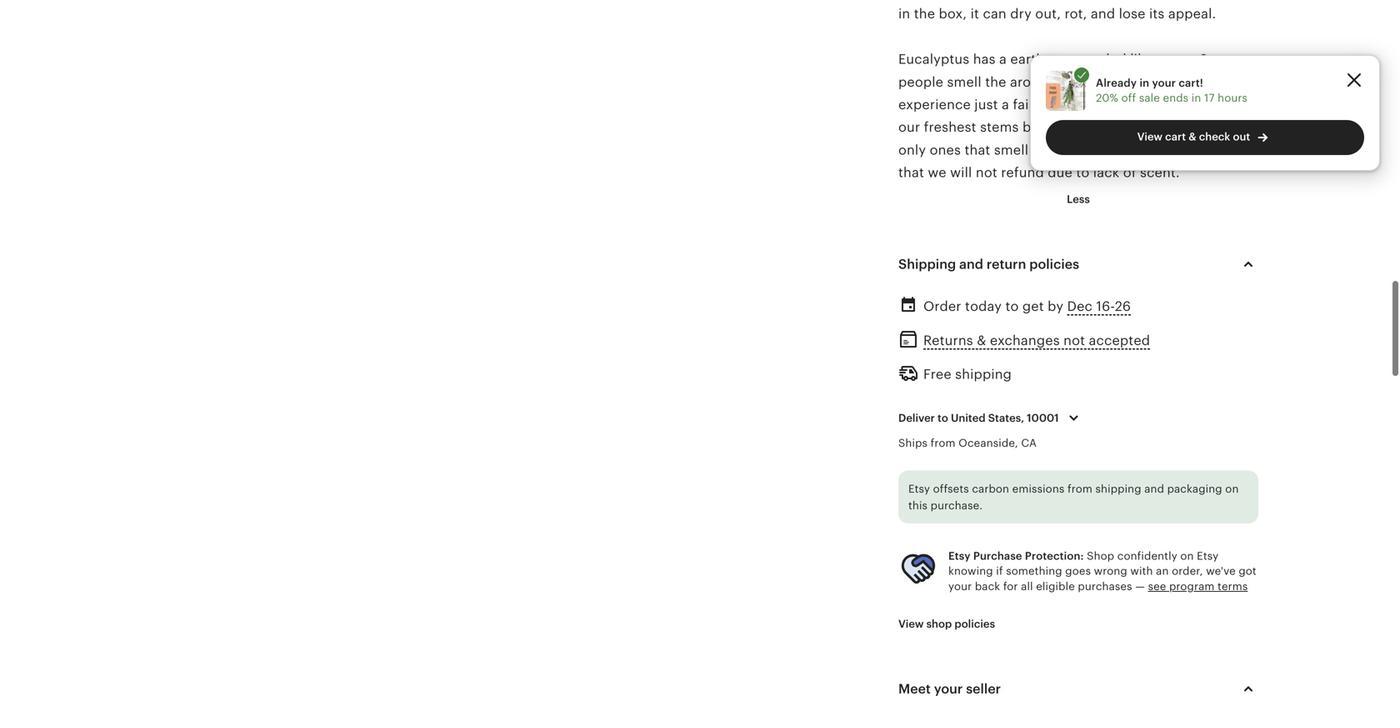 Task type: vqa. For each thing, say whether or not it's contained in the screenshot.
The Star
no



Task type: describe. For each thing, give the bounding box(es) containing it.
16-
[[1097, 296, 1115, 311]]

shipping
[[899, 254, 956, 269]]

free shipping
[[924, 364, 1012, 379]]

knowing
[[949, 562, 994, 575]]

your inside dropdown button
[[934, 679, 963, 694]]

our
[[899, 117, 921, 132]]

ships from oceanside, ca
[[899, 434, 1037, 447]]

26
[[1115, 296, 1131, 311]]

it
[[1048, 117, 1057, 132]]

this
[[1093, 140, 1119, 155]]

oceanside,
[[959, 434, 1019, 447]]

1 horizontal spatial the
[[1167, 140, 1188, 155]]

we
[[928, 163, 947, 178]]

if
[[997, 562, 1003, 575]]

protection:
[[1025, 547, 1084, 560]]

cart
[[1166, 130, 1186, 143]]

meet
[[899, 679, 931, 694]]

1 horizontal spatial or
[[1086, 95, 1099, 110]]

0 vertical spatial scent.
[[1156, 49, 1196, 64]]

united
[[951, 409, 986, 422]]

0 vertical spatial is
[[1061, 117, 1071, 132]]

on inside etsy offsets carbon emissions from shipping and packaging on this purchase.
[[1226, 480, 1239, 493]]

view for view cart & check out
[[1138, 130, 1163, 143]]

back
[[975, 578, 1001, 590]]

some
[[1200, 49, 1237, 64]]

for inside shop confidently on etsy knowing if something goes wrong with an order, we've got your back for all eligible purchases —
[[1004, 578, 1018, 590]]

etsy for etsy offsets carbon emissions from shipping and packaging on this purchase.
[[909, 480, 930, 493]]

& inside button
[[977, 331, 987, 346]]

—
[[1136, 578, 1145, 590]]

0 vertical spatial the
[[986, 72, 1007, 87]]

refund
[[1001, 163, 1045, 178]]

all
[[1021, 578, 1034, 590]]

out
[[1233, 130, 1251, 143]]

aromas
[[1010, 72, 1058, 87]]

17
[[1205, 92, 1215, 104]]

0 horizontal spatial smell
[[947, 72, 982, 87]]

just
[[975, 95, 998, 110]]

returns & exchanges not accepted button
[[924, 326, 1151, 350]]

offsets
[[933, 480, 969, 493]]

etsy purchase protection:
[[949, 547, 1084, 560]]

shipping inside etsy offsets carbon emissions from shipping and packaging on this purchase.
[[1096, 480, 1142, 493]]

1 horizontal spatial smell
[[994, 140, 1029, 155]]

0 vertical spatial that
[[965, 140, 991, 155]]

strongly.
[[1033, 140, 1089, 155]]

this
[[909, 497, 928, 509]]

see program terms
[[1148, 578, 1248, 590]]

terms
[[1218, 578, 1248, 590]]

view cart & check out link
[[1046, 120, 1365, 155]]

emissions
[[1013, 480, 1065, 493]]

already
[[1096, 77, 1137, 89]]

to left get
[[1006, 296, 1019, 311]]

but
[[1023, 117, 1045, 132]]

on inside shop confidently on etsy knowing if something goes wrong with an order, we've got your back for all eligible purchases —
[[1181, 547, 1194, 560]]

get
[[1023, 296, 1044, 311]]

your inside shop confidently on etsy knowing if something goes wrong with an order, we've got your back for all eligible purchases —
[[949, 578, 972, 590]]

and inside dropdown button
[[960, 254, 984, 269]]

policies inside button
[[955, 615, 995, 628]]

0 vertical spatial or
[[1056, 49, 1069, 64]]

hours
[[1218, 92, 1248, 104]]

see program terms link
[[1148, 578, 1248, 590]]

dec 16-26 button
[[1068, 292, 1131, 316]]

policies inside dropdown button
[[1030, 254, 1080, 269]]

0 vertical spatial shipping
[[956, 364, 1012, 379]]

meet your seller button
[[884, 667, 1274, 706]]

menthol
[[1073, 49, 1127, 64]]

hardly
[[1103, 95, 1144, 110]]

shop
[[927, 615, 952, 628]]

packaging
[[1168, 480, 1223, 493]]

by
[[1048, 296, 1064, 311]]

etsy inside shop confidently on etsy knowing if something goes wrong with an order, we've got your back for all eligible purchases —
[[1197, 547, 1219, 560]]

0 vertical spatial &
[[1189, 130, 1197, 143]]

etsy offsets carbon emissions from shipping and packaging on this purchase.
[[909, 480, 1239, 509]]

purchases
[[1078, 578, 1133, 590]]

wrong
[[1094, 562, 1128, 575]]

goes
[[1066, 562, 1091, 575]]

reason
[[1191, 140, 1235, 155]]

others
[[1191, 72, 1233, 87]]

1 vertical spatial scent.
[[1141, 163, 1180, 178]]

shipping and return policies
[[899, 254, 1080, 269]]

less button
[[1055, 182, 1103, 212]]

from inside etsy offsets carbon emissions from shipping and packaging on this purchase.
[[1068, 480, 1093, 493]]

today
[[965, 296, 1002, 311]]

purchase.
[[931, 497, 983, 509]]

states,
[[989, 409, 1025, 422]]

view for view shop policies
[[899, 615, 924, 628]]

deliver
[[899, 409, 935, 422]]

off
[[1122, 92, 1137, 104]]

ones
[[930, 140, 961, 155]]

sale
[[1140, 92, 1160, 104]]

of
[[1124, 163, 1137, 178]]

freshest
[[924, 117, 977, 132]]



Task type: locate. For each thing, give the bounding box(es) containing it.
1 vertical spatial the
[[1167, 140, 1188, 155]]

earthy
[[1011, 49, 1052, 64]]

while
[[1153, 72, 1188, 87]]

and left the return
[[960, 254, 984, 269]]

etsy for etsy purchase protection:
[[949, 547, 971, 560]]

not inside returns & exchanges not accepted button
[[1064, 331, 1086, 346]]

1 horizontal spatial for
[[1149, 117, 1167, 132]]

0 horizontal spatial is
[[1061, 117, 1071, 132]]

1 horizontal spatial not
[[1064, 331, 1086, 346]]

for inside eucalyptus has a earthy or menthol like scent. some people smell the aromas very strongly, while others experience just a faint scent or hardly any at. we pick our freshest stems but it is impossible for us to pick only ones that smell strongly. this is also the reason that we will not refund due to lack of scent.
[[1149, 117, 1167, 132]]

the down us
[[1167, 140, 1188, 155]]

eligible
[[1036, 578, 1075, 590]]

1 vertical spatial or
[[1086, 95, 1099, 110]]

1 horizontal spatial in
[[1192, 92, 1202, 104]]

0 horizontal spatial &
[[977, 331, 987, 346]]

20%
[[1096, 92, 1119, 104]]

0 vertical spatial from
[[931, 434, 956, 447]]

not right will
[[976, 163, 998, 178]]

1 vertical spatial that
[[899, 163, 925, 178]]

view shop policies
[[899, 615, 995, 628]]

& right returns
[[977, 331, 987, 346]]

0 horizontal spatial policies
[[955, 615, 995, 628]]

the up just
[[986, 72, 1007, 87]]

1 vertical spatial a
[[1002, 95, 1010, 110]]

is right it
[[1061, 117, 1071, 132]]

0 vertical spatial smell
[[947, 72, 982, 87]]

a right has at the right top of page
[[1000, 49, 1007, 64]]

pick
[[1218, 95, 1245, 110], [1207, 117, 1234, 132]]

a right just
[[1002, 95, 1010, 110]]

shipping
[[956, 364, 1012, 379], [1096, 480, 1142, 493]]

already in your cart! 20% off sale ends in 17 hours
[[1096, 77, 1248, 104]]

0 horizontal spatial etsy
[[909, 480, 930, 493]]

0 horizontal spatial not
[[976, 163, 998, 178]]

1 horizontal spatial etsy
[[949, 547, 971, 560]]

shop
[[1087, 547, 1115, 560]]

1 vertical spatial shipping
[[1096, 480, 1142, 493]]

0 vertical spatial for
[[1149, 117, 1167, 132]]

1 horizontal spatial is
[[1123, 140, 1133, 155]]

return
[[987, 254, 1027, 269]]

not down the dec
[[1064, 331, 1086, 346]]

shop confidently on etsy knowing if something goes wrong with an order, we've got your back for all eligible purchases —
[[949, 547, 1257, 590]]

scent.
[[1156, 49, 1196, 64], [1141, 163, 1180, 178]]

0 vertical spatial view
[[1138, 130, 1163, 143]]

your inside 'already in your cart! 20% off sale ends in 17 hours'
[[1153, 77, 1176, 89]]

1 vertical spatial &
[[977, 331, 987, 346]]

view cart & check out
[[1138, 130, 1251, 143]]

view left cart
[[1138, 130, 1163, 143]]

0 vertical spatial and
[[960, 254, 984, 269]]

0 horizontal spatial on
[[1181, 547, 1194, 560]]

0 horizontal spatial for
[[1004, 578, 1018, 590]]

see
[[1148, 578, 1167, 590]]

exchanges
[[990, 331, 1060, 346]]

1 vertical spatial pick
[[1207, 117, 1234, 132]]

view
[[1138, 130, 1163, 143], [899, 615, 924, 628]]

0 vertical spatial your
[[1153, 77, 1176, 89]]

1 horizontal spatial &
[[1189, 130, 1197, 143]]

any
[[1147, 95, 1170, 110]]

to inside the 'deliver to united states, 10001' dropdown button
[[938, 409, 949, 422]]

your right meet
[[934, 679, 963, 694]]

policies up by
[[1030, 254, 1080, 269]]

0 vertical spatial a
[[1000, 49, 1007, 64]]

0 vertical spatial pick
[[1218, 95, 1245, 110]]

for left us
[[1149, 117, 1167, 132]]

faint
[[1013, 95, 1043, 110]]

0 vertical spatial in
[[1140, 77, 1150, 89]]

0 horizontal spatial the
[[986, 72, 1007, 87]]

program
[[1170, 578, 1215, 590]]

1 vertical spatial on
[[1181, 547, 1194, 560]]

on
[[1226, 480, 1239, 493], [1181, 547, 1194, 560]]

less
[[1067, 190, 1090, 203]]

free
[[924, 364, 952, 379]]

an
[[1156, 562, 1169, 575]]

policies
[[1030, 254, 1080, 269], [955, 615, 995, 628]]

shipping up deliver to united states, 10001
[[956, 364, 1012, 379]]

carbon
[[972, 480, 1010, 493]]

eucalyptus
[[899, 49, 970, 64]]

that
[[965, 140, 991, 155], [899, 163, 925, 178]]

in up sale
[[1140, 77, 1150, 89]]

1 horizontal spatial shipping
[[1096, 480, 1142, 493]]

due
[[1048, 163, 1073, 178]]

experience
[[899, 95, 971, 110]]

people
[[899, 72, 944, 87]]

0 horizontal spatial shipping
[[956, 364, 1012, 379]]

is
[[1061, 117, 1071, 132], [1123, 140, 1133, 155]]

from right emissions
[[1068, 480, 1093, 493]]

for left 'all'
[[1004, 578, 1018, 590]]

1 vertical spatial your
[[949, 578, 972, 590]]

deliver to united states, 10001
[[899, 409, 1059, 422]]

very
[[1062, 72, 1089, 87]]

deliver to united states, 10001 button
[[886, 398, 1097, 433]]

order
[[924, 296, 962, 311]]

1 vertical spatial smell
[[994, 140, 1029, 155]]

only
[[899, 140, 926, 155]]

meet your seller
[[899, 679, 1001, 694]]

like
[[1131, 49, 1153, 64]]

that down only
[[899, 163, 925, 178]]

0 horizontal spatial from
[[931, 434, 956, 447]]

ca
[[1022, 434, 1037, 447]]

strongly,
[[1093, 72, 1149, 87]]

1 horizontal spatial from
[[1068, 480, 1093, 493]]

with
[[1131, 562, 1153, 575]]

1 vertical spatial in
[[1192, 92, 1202, 104]]

order today to get by dec 16-26
[[924, 296, 1131, 311]]

accepted
[[1089, 331, 1151, 346]]

1 horizontal spatial and
[[1145, 480, 1165, 493]]

also
[[1137, 140, 1163, 155]]

view shop policies button
[[886, 606, 1008, 637]]

0 vertical spatial policies
[[1030, 254, 1080, 269]]

we
[[1194, 95, 1214, 110]]

& right cart
[[1189, 130, 1197, 143]]

we've
[[1207, 562, 1236, 575]]

to right us
[[1190, 117, 1203, 132]]

0 vertical spatial not
[[976, 163, 998, 178]]

1 vertical spatial and
[[1145, 480, 1165, 493]]

etsy up knowing
[[949, 547, 971, 560]]

on right packaging
[[1226, 480, 1239, 493]]

scent. down "also"
[[1141, 163, 1180, 178]]

and left packaging
[[1145, 480, 1165, 493]]

1 horizontal spatial view
[[1138, 130, 1163, 143]]

policies right shop
[[955, 615, 995, 628]]

eucalyptus has a earthy or menthol like scent. some people smell the aromas very strongly, while others experience just a faint scent or hardly any at. we pick our freshest stems but it is impossible for us to pick only ones that smell strongly. this is also the reason that we will not refund due to lack of scent.
[[899, 49, 1245, 178]]

2 vertical spatial your
[[934, 679, 963, 694]]

seller
[[966, 679, 1001, 694]]

view inside button
[[899, 615, 924, 628]]

has
[[973, 49, 996, 64]]

1 horizontal spatial that
[[965, 140, 991, 155]]

0 horizontal spatial that
[[899, 163, 925, 178]]

and
[[960, 254, 984, 269], [1145, 480, 1165, 493]]

returns
[[924, 331, 974, 346]]

your up ends
[[1153, 77, 1176, 89]]

returns & exchanges not accepted
[[924, 331, 1151, 346]]

your
[[1153, 77, 1176, 89], [949, 578, 972, 590], [934, 679, 963, 694]]

from right ships
[[931, 434, 956, 447]]

1 vertical spatial view
[[899, 615, 924, 628]]

etsy inside etsy offsets carbon emissions from shipping and packaging on this purchase.
[[909, 480, 930, 493]]

that up will
[[965, 140, 991, 155]]

something
[[1006, 562, 1063, 575]]

1 vertical spatial not
[[1064, 331, 1086, 346]]

pick up reason
[[1207, 117, 1234, 132]]

1 horizontal spatial policies
[[1030, 254, 1080, 269]]

stems
[[981, 117, 1019, 132]]

0 horizontal spatial in
[[1140, 77, 1150, 89]]

to left united
[[938, 409, 949, 422]]

smell up refund
[[994, 140, 1029, 155]]

0 horizontal spatial or
[[1056, 49, 1069, 64]]

will
[[950, 163, 972, 178]]

0 horizontal spatial view
[[899, 615, 924, 628]]

1 vertical spatial for
[[1004, 578, 1018, 590]]

scent
[[1046, 95, 1082, 110]]

1 vertical spatial is
[[1123, 140, 1133, 155]]

from
[[931, 434, 956, 447], [1068, 480, 1093, 493]]

1 horizontal spatial on
[[1226, 480, 1239, 493]]

view left shop
[[899, 615, 924, 628]]

dec
[[1068, 296, 1093, 311]]

0 horizontal spatial and
[[960, 254, 984, 269]]

a
[[1000, 49, 1007, 64], [1002, 95, 1010, 110]]

got
[[1239, 562, 1257, 575]]

order,
[[1172, 562, 1204, 575]]

1 vertical spatial policies
[[955, 615, 995, 628]]

shipping up shop
[[1096, 480, 1142, 493]]

smell down has at the right top of page
[[947, 72, 982, 87]]

&
[[1189, 130, 1197, 143], [977, 331, 987, 346]]

scent. up while
[[1156, 49, 1196, 64]]

to right due
[[1077, 163, 1090, 178]]

in left "17"
[[1192, 92, 1202, 104]]

is left "also"
[[1123, 140, 1133, 155]]

not inside eucalyptus has a earthy or menthol like scent. some people smell the aromas very strongly, while others experience just a faint scent or hardly any at. we pick our freshest stems but it is impossible for us to pick only ones that smell strongly. this is also the reason that we will not refund due to lack of scent.
[[976, 163, 998, 178]]

your down knowing
[[949, 578, 972, 590]]

and inside etsy offsets carbon emissions from shipping and packaging on this purchase.
[[1145, 480, 1165, 493]]

10001
[[1027, 409, 1059, 422]]

or up very
[[1056, 49, 1069, 64]]

pick right "17"
[[1218, 95, 1245, 110]]

on up order,
[[1181, 547, 1194, 560]]

ships
[[899, 434, 928, 447]]

lack
[[1094, 163, 1120, 178]]

1 vertical spatial from
[[1068, 480, 1093, 493]]

2 horizontal spatial etsy
[[1197, 547, 1219, 560]]

cart!
[[1179, 77, 1204, 89]]

0 vertical spatial on
[[1226, 480, 1239, 493]]

etsy up we've
[[1197, 547, 1219, 560]]

or down very
[[1086, 95, 1099, 110]]

etsy up this
[[909, 480, 930, 493]]



